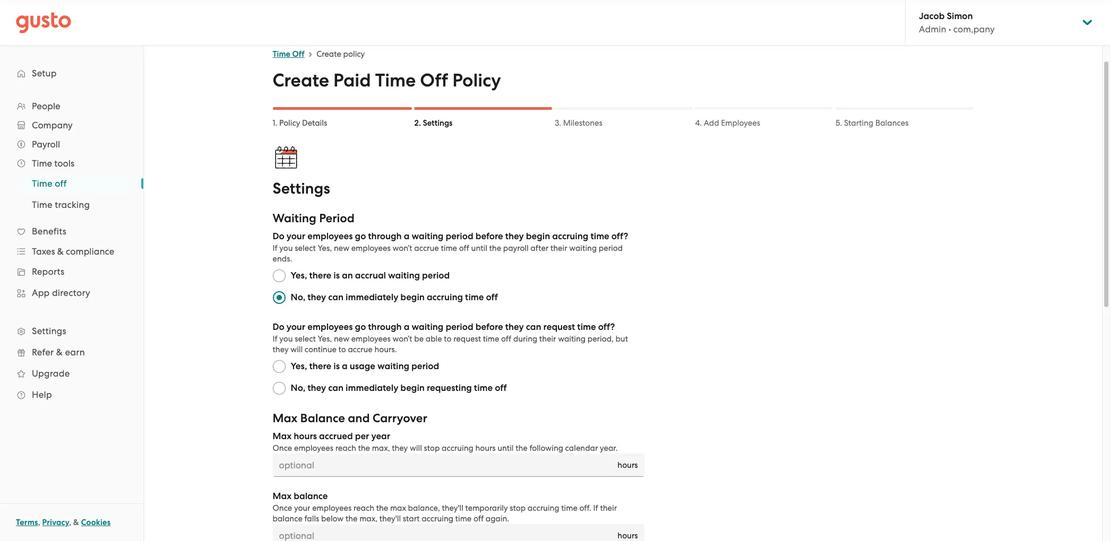 Task type: vqa. For each thing, say whether or not it's contained in the screenshot.
Terms
yes



Task type: describe. For each thing, give the bounding box(es) containing it.
setup
[[32, 68, 57, 79]]

will inside do your employees go through a waiting period before they can request time off? if you select yes, new employees won't be able to request time off during their waiting period, but they will continue to accrue hours.
[[291, 345, 303, 355]]

do your employees go through a waiting period before they can request time off? if you select yes, new employees won't be able to request time off during their waiting period, but they will continue to accrue hours.
[[273, 322, 628, 355]]

max for max hours accrued per year once employees reach the max, they will stop accruing hours until the following calendar year.
[[273, 431, 292, 442]]

taxes & compliance
[[32, 246, 114, 257]]

tools
[[54, 158, 74, 169]]

& for compliance
[[57, 246, 64, 257]]

your inside max balance once your employees reach the max balance, they'll temporarily stop accruing time off. if their balance falls below the max, they'll start accruing time off again.
[[294, 504, 310, 514]]

off? for do your employees go through a waiting period before they begin accruing time off?
[[612, 231, 629, 242]]

time off link
[[19, 174, 133, 193]]

terms
[[16, 518, 38, 528]]

an
[[342, 270, 353, 282]]

will inside "max hours accrued per year once employees reach the max, they will stop accruing hours until the following calendar year."
[[410, 444, 422, 454]]

hours.
[[375, 345, 397, 355]]

max for max balance once your employees reach the max balance, they'll temporarily stop accruing time off. if their balance falls below the max, they'll start accruing time off again.
[[273, 491, 292, 502]]

time tracking
[[32, 200, 90, 210]]

benefits
[[32, 226, 66, 237]]

a for usage
[[404, 322, 410, 333]]

no, for no, they can immediately begin accruing time off
[[291, 292, 306, 303]]

app
[[32, 288, 50, 299]]

stop inside max balance once your employees reach the max balance, they'll temporarily stop accruing time off. if their balance falls below the max, they'll start accruing time off again.
[[510, 504, 526, 514]]

you for do your employees go through a waiting period before they begin accruing time off?
[[280, 244, 293, 253]]

before for begin
[[476, 231, 503, 242]]

go for accrual
[[355, 231, 366, 242]]

balance,
[[408, 504, 440, 514]]

their inside max balance once your employees reach the max balance, they'll temporarily stop accruing time off. if their balance falls below the max, they'll start accruing time off again.
[[600, 504, 617, 514]]

requesting
[[427, 383, 472, 394]]

yes, right yes, there is an accrual waiting period option
[[291, 270, 307, 282]]

your for do your employees go through a waiting period before they can request time off?
[[287, 322, 306, 333]]

they up 'balance'
[[308, 383, 326, 394]]

temporarily
[[466, 504, 508, 514]]

be
[[414, 335, 424, 344]]

their for request
[[540, 335, 556, 344]]

settings inside "list"
[[32, 326, 66, 337]]

falls
[[305, 515, 319, 524]]

during
[[514, 335, 538, 344]]

starting balances
[[845, 118, 909, 128]]

1 horizontal spatial request
[[544, 322, 575, 333]]

reports
[[32, 267, 65, 277]]

again.
[[486, 515, 509, 524]]

upgrade link
[[11, 364, 133, 384]]

privacy link
[[42, 518, 69, 528]]

period inside do your employees go through a waiting period before they can request time off? if you select yes, new employees won't be able to request time off during their waiting period, but they will continue to accrue hours.
[[446, 322, 474, 333]]

can inside do your employees go through a waiting period before they can request time off? if you select yes, new employees won't be able to request time off during their waiting period, but they will continue to accrue hours.
[[526, 322, 542, 333]]

0 vertical spatial to
[[444, 335, 452, 344]]

starting
[[845, 118, 874, 128]]

tracking
[[55, 200, 90, 210]]

after
[[531, 244, 549, 253]]

time off link
[[273, 49, 305, 59]]

they right no, they can immediately begin accruing time off radio
[[308, 292, 326, 303]]

earn
[[65, 347, 85, 358]]

can for no, they can immediately begin accruing time off
[[328, 292, 344, 303]]

help link
[[11, 386, 133, 405]]

1 vertical spatial request
[[454, 335, 481, 344]]

1 horizontal spatial off
[[420, 70, 448, 91]]

0 horizontal spatial they'll
[[380, 515, 401, 524]]

benefits link
[[11, 222, 133, 241]]

create for create paid time off policy
[[273, 70, 329, 91]]

payroll button
[[11, 135, 133, 154]]

list containing time off
[[0, 173, 143, 216]]

do for do your employees go through a waiting period before they can request time off?
[[273, 322, 285, 333]]

usage
[[350, 361, 375, 372]]

your for do your employees go through a waiting period before they begin accruing time off?
[[287, 231, 306, 242]]

compliance
[[66, 246, 114, 257]]

do your employees go through a waiting period before they begin accruing time off? if you select yes, new employees won't accrue time off until the payroll after their waiting period ends.
[[273, 231, 629, 264]]

ends.
[[273, 254, 292, 264]]

year
[[372, 431, 391, 442]]

accrue inside do your employees go through a waiting period before they can request time off? if you select yes, new employees won't be able to request time off during their waiting period, but they will continue to accrue hours.
[[348, 345, 373, 355]]

paid
[[334, 70, 371, 91]]

off inside do your employees go through a waiting period before they can request time off? if you select yes, new employees won't be able to request time off during their waiting period, but they will continue to accrue hours.
[[501, 335, 512, 344]]

there for a
[[309, 361, 332, 372]]

time off
[[273, 49, 305, 59]]

refer & earn link
[[11, 343, 133, 362]]

com,pany
[[954, 24, 995, 35]]

2 vertical spatial a
[[342, 361, 348, 372]]

below
[[321, 515, 344, 524]]

policy
[[343, 49, 365, 59]]

cookies button
[[81, 517, 111, 530]]

but
[[616, 335, 628, 344]]

max
[[390, 504, 406, 514]]

max, inside "max hours accrued per year once employees reach the max, they will stop accruing hours until the following calendar year."
[[372, 444, 390, 454]]

they inside "max hours accrued per year once employees reach the max, they will stop accruing hours until the following calendar year."
[[392, 444, 408, 454]]

0 vertical spatial off
[[292, 49, 305, 59]]

accrued
[[319, 431, 353, 442]]

immediately for usage
[[346, 383, 399, 394]]

terms link
[[16, 518, 38, 528]]

1 vertical spatial policy
[[279, 118, 300, 128]]

company button
[[11, 116, 133, 135]]

begin for begin
[[401, 292, 425, 303]]

begin for can
[[401, 383, 425, 394]]

period
[[319, 211, 355, 226]]

until inside "max hours accrued per year once employees reach the max, they will stop accruing hours until the following calendar year."
[[498, 444, 514, 454]]

time tools button
[[11, 154, 133, 173]]

employees up hours. at the bottom of page
[[351, 335, 391, 344]]

taxes & compliance button
[[11, 242, 133, 261]]

period,
[[588, 335, 614, 344]]

through for usage
[[368, 322, 402, 333]]

jacob simon admin • com,pany
[[919, 11, 995, 35]]

create policy
[[317, 49, 365, 59]]

continue
[[305, 345, 337, 355]]

year.
[[600, 444, 618, 454]]

& for earn
[[56, 347, 63, 358]]

employees up accrual
[[351, 244, 391, 253]]

accrual
[[355, 270, 386, 282]]

max, inside max balance once your employees reach the max balance, they'll temporarily stop accruing time off. if their balance falls below the max, they'll start accruing time off again.
[[360, 515, 378, 524]]

off.
[[580, 504, 592, 514]]

time for time tracking
[[32, 200, 53, 210]]

reports link
[[11, 262, 133, 282]]

reach inside max balance once your employees reach the max balance, they'll temporarily stop accruing time off. if their balance falls below the max, they'll start accruing time off again.
[[354, 504, 374, 514]]

time for time off
[[32, 178, 53, 189]]

no, they can immediately begin requesting time off
[[291, 383, 507, 394]]

employees
[[721, 118, 761, 128]]

settings link
[[11, 322, 133, 341]]

their for accruing
[[551, 244, 568, 253]]

accrue inside do your employees go through a waiting period before they begin accruing time off? if you select yes, new employees won't accrue time off until the payroll after their waiting period ends.
[[414, 244, 439, 253]]

and
[[348, 412, 370, 426]]

refer
[[32, 347, 54, 358]]

directory
[[52, 288, 90, 299]]

yes, inside do your employees go through a waiting period before they can request time off? if you select yes, new employees won't be able to request time off during their waiting period, but they will continue to accrue hours.
[[318, 335, 332, 344]]

won't for accrual
[[393, 244, 413, 253]]

refer & earn
[[32, 347, 85, 358]]

Yes, there is a usage waiting period radio
[[273, 361, 286, 373]]

app directory link
[[11, 284, 133, 303]]

new for an
[[334, 244, 350, 253]]

setup link
[[11, 64, 133, 83]]

admin
[[919, 24, 947, 35]]



Task type: locate. For each thing, give the bounding box(es) containing it.
2 there from the top
[[309, 361, 332, 372]]

0 vertical spatial won't
[[393, 244, 413, 253]]

0 vertical spatial their
[[551, 244, 568, 253]]

balance left falls
[[273, 515, 303, 524]]

through inside do your employees go through a waiting period before they can request time off? if you select yes, new employees won't be able to request time off during their waiting period, but they will continue to accrue hours.
[[368, 322, 402, 333]]

if up ends.
[[273, 244, 278, 253]]

your down waiting
[[287, 231, 306, 242]]

2 vertical spatial can
[[328, 383, 344, 394]]

do up ends.
[[273, 231, 285, 242]]

& left cookies
[[73, 518, 79, 528]]

can for no, they can immediately begin requesting time off
[[328, 383, 344, 394]]

new inside do your employees go through a waiting period before they begin accruing time off? if you select yes, new employees won't accrue time off until the payroll after their waiting period ends.
[[334, 244, 350, 253]]

•
[[949, 24, 952, 35]]

waiting
[[273, 211, 317, 226]]

home image
[[16, 12, 71, 33]]

1 is from the top
[[334, 270, 340, 282]]

the inside do your employees go through a waiting period before they begin accruing time off? if you select yes, new employees won't accrue time off until the payroll after their waiting period ends.
[[489, 244, 501, 253]]

1 vertical spatial select
[[295, 335, 316, 344]]

their right after
[[551, 244, 568, 253]]

begin inside do your employees go through a waiting period before they begin accruing time off? if you select yes, new employees won't accrue time off until the payroll after their waiting period ends.
[[526, 231, 550, 242]]

the down per
[[358, 444, 370, 454]]

1 vertical spatial they'll
[[380, 515, 401, 524]]

a inside do your employees go through a waiting period before they can request time off? if you select yes, new employees won't be able to request time off during their waiting period, but they will continue to accrue hours.
[[404, 322, 410, 333]]

yes, inside do your employees go through a waiting period before they begin accruing time off? if you select yes, new employees won't accrue time off until the payroll after their waiting period ends.
[[318, 244, 332, 253]]

1 won't from the top
[[393, 244, 413, 253]]

3 max from the top
[[273, 491, 292, 502]]

no, they can immediately begin accruing time off
[[291, 292, 498, 303]]

&
[[57, 246, 64, 257], [56, 347, 63, 358], [73, 518, 79, 528]]

0 vertical spatial begin
[[526, 231, 550, 242]]

no, right no, they can immediately begin accruing time off radio
[[291, 292, 306, 303]]

new up an
[[334, 244, 350, 253]]

yes, there is an accrual waiting period
[[291, 270, 450, 282]]

reach
[[336, 444, 356, 454], [354, 504, 374, 514]]

1 vertical spatial their
[[540, 335, 556, 344]]

if
[[273, 244, 278, 253], [273, 335, 278, 344], [594, 504, 598, 514]]

can
[[328, 292, 344, 303], [526, 322, 542, 333], [328, 383, 344, 394]]

accruing inside do your employees go through a waiting period before they begin accruing time off? if you select yes, new employees won't accrue time off until the payroll after their waiting period ends.
[[553, 231, 589, 242]]

1 immediately from the top
[[346, 292, 399, 303]]

2 you from the top
[[280, 335, 293, 344]]

you inside do your employees go through a waiting period before they can request time off? if you select yes, new employees won't be able to request time off during their waiting period, but they will continue to accrue hours.
[[280, 335, 293, 344]]

off inside do your employees go through a waiting period before they begin accruing time off? if you select yes, new employees won't accrue time off until the payroll after their waiting period ends.
[[459, 244, 470, 253]]

before inside do your employees go through a waiting period before they begin accruing time off? if you select yes, new employees won't accrue time off until the payroll after their waiting period ends.
[[476, 231, 503, 242]]

once
[[273, 444, 292, 454], [273, 504, 292, 514]]

will
[[291, 345, 303, 355], [410, 444, 422, 454]]

No, they can immediately begin accruing time off radio
[[273, 292, 286, 304]]

1 before from the top
[[476, 231, 503, 242]]

1 through from the top
[[368, 231, 402, 242]]

people
[[32, 101, 60, 112]]

& left earn
[[56, 347, 63, 358]]

max, right below
[[360, 515, 378, 524]]

go up yes, there is an accrual waiting period
[[355, 231, 366, 242]]

once inside max balance once your employees reach the max balance, they'll temporarily stop accruing time off. if their balance falls below the max, they'll start accruing time off again.
[[273, 504, 292, 514]]

max, down the year
[[372, 444, 390, 454]]

payroll
[[32, 139, 60, 150]]

off
[[55, 178, 67, 189], [459, 244, 470, 253], [486, 292, 498, 303], [501, 335, 512, 344], [495, 383, 507, 394], [474, 515, 484, 524]]

time
[[591, 231, 610, 242], [441, 244, 457, 253], [465, 292, 484, 303], [578, 322, 596, 333], [483, 335, 500, 344], [474, 383, 493, 394], [562, 504, 578, 514], [456, 515, 472, 524]]

off? inside do your employees go through a waiting period before they begin accruing time off? if you select yes, new employees won't accrue time off until the payroll after their waiting period ends.
[[612, 231, 629, 242]]

2 vertical spatial max
[[273, 491, 292, 502]]

create down time off
[[273, 70, 329, 91]]

2 go from the top
[[355, 322, 366, 333]]

0 vertical spatial request
[[544, 322, 575, 333]]

until inside do your employees go through a waiting period before they begin accruing time off? if you select yes, new employees won't accrue time off until the payroll after their waiting period ends.
[[471, 244, 488, 253]]

help
[[32, 390, 52, 400]]

, left privacy
[[38, 518, 40, 528]]

is for an
[[334, 270, 340, 282]]

to right able
[[444, 335, 452, 344]]

you up yes, there is a usage waiting period radio
[[280, 335, 293, 344]]

0 vertical spatial is
[[334, 270, 340, 282]]

employees up continue
[[308, 322, 353, 333]]

add employees
[[704, 118, 761, 128]]

1 vertical spatial immediately
[[346, 383, 399, 394]]

no, for no, they can immediately begin requesting time off
[[291, 383, 306, 394]]

payroll
[[503, 244, 529, 253]]

cookies
[[81, 518, 111, 528]]

reach left max on the left bottom
[[354, 504, 374, 514]]

won't for usage
[[393, 335, 413, 344]]

0 vertical spatial policy
[[453, 70, 501, 91]]

their right during
[[540, 335, 556, 344]]

0 horizontal spatial policy
[[279, 118, 300, 128]]

1 , from the left
[[38, 518, 40, 528]]

0 vertical spatial no,
[[291, 292, 306, 303]]

a for accrual
[[404, 231, 410, 242]]

there left an
[[309, 270, 332, 282]]

time for time tools
[[32, 158, 52, 169]]

accrue
[[414, 244, 439, 253], [348, 345, 373, 355]]

2 max from the top
[[273, 431, 292, 442]]

1 horizontal spatial to
[[444, 335, 452, 344]]

waiting period
[[273, 211, 355, 226]]

until left following
[[498, 444, 514, 454]]

won't
[[393, 244, 413, 253], [393, 335, 413, 344]]

employees down 'accrued' in the left of the page
[[294, 444, 334, 454]]

2 new from the top
[[334, 335, 350, 344]]

they up payroll
[[506, 231, 524, 242]]

1 vertical spatial balance
[[273, 515, 303, 524]]

0 vertical spatial a
[[404, 231, 410, 242]]

1 vertical spatial before
[[476, 322, 503, 333]]

0 vertical spatial &
[[57, 246, 64, 257]]

2 vertical spatial &
[[73, 518, 79, 528]]

will left continue
[[291, 345, 303, 355]]

time inside dropdown button
[[32, 158, 52, 169]]

1 there from the top
[[309, 270, 332, 282]]

1 vertical spatial settings
[[273, 180, 330, 198]]

select up continue
[[295, 335, 316, 344]]

if for do your employees go through a waiting period before they begin accruing time off?
[[273, 244, 278, 253]]

a inside do your employees go through a waiting period before they begin accruing time off? if you select yes, new employees won't accrue time off until the payroll after their waiting period ends.
[[404, 231, 410, 242]]

stop right temporarily
[[510, 504, 526, 514]]

1 horizontal spatial stop
[[510, 504, 526, 514]]

1 horizontal spatial policy
[[453, 70, 501, 91]]

no,
[[291, 292, 306, 303], [291, 383, 306, 394]]

2 immediately from the top
[[346, 383, 399, 394]]

there for an
[[309, 270, 332, 282]]

will up max hours accrued per year text field
[[410, 444, 422, 454]]

0 vertical spatial select
[[295, 244, 316, 253]]

1 new from the top
[[334, 244, 350, 253]]

through inside do your employees go through a waiting period before they begin accruing time off? if you select yes, new employees won't accrue time off until the payroll after their waiting period ends.
[[368, 231, 402, 242]]

0 vertical spatial immediately
[[346, 292, 399, 303]]

new inside do your employees go through a waiting period before they can request time off? if you select yes, new employees won't be able to request time off during their waiting period, but they will continue to accrue hours.
[[334, 335, 350, 344]]

begin up carryover
[[401, 383, 425, 394]]

2 do from the top
[[273, 322, 285, 333]]

1 horizontal spatial accrue
[[414, 244, 439, 253]]

able
[[426, 335, 442, 344]]

no, right "no, they can immediately begin requesting time off" "radio"
[[291, 383, 306, 394]]

is down continue
[[334, 361, 340, 372]]

privacy
[[42, 518, 69, 528]]

your
[[287, 231, 306, 242], [287, 322, 306, 333], [294, 504, 310, 514]]

select inside do your employees go through a waiting period before they can request time off? if you select yes, new employees won't be able to request time off during their waiting period, but they will continue to accrue hours.
[[295, 335, 316, 344]]

2 is from the top
[[334, 361, 340, 372]]

0 vertical spatial reach
[[336, 444, 356, 454]]

Max hours accrued per year text field
[[273, 454, 613, 478]]

policy details
[[279, 118, 327, 128]]

0 vertical spatial you
[[280, 244, 293, 253]]

following
[[530, 444, 564, 454]]

new for a
[[334, 335, 350, 344]]

list containing people
[[0, 97, 143, 406]]

1 vertical spatial accrue
[[348, 345, 373, 355]]

create left policy
[[317, 49, 341, 59]]

1 max from the top
[[273, 412, 298, 426]]

before
[[476, 231, 503, 242], [476, 322, 503, 333]]

reach down 'accrued' in the left of the page
[[336, 444, 356, 454]]

off? inside do your employees go through a waiting period before they can request time off? if you select yes, new employees won't be able to request time off during their waiting period, but they will continue to accrue hours.
[[598, 322, 615, 333]]

you
[[280, 244, 293, 253], [280, 335, 293, 344]]

create for create policy
[[317, 49, 341, 59]]

& right the taxes on the left of page
[[57, 246, 64, 257]]

0 vertical spatial balance
[[294, 491, 328, 502]]

1 go from the top
[[355, 231, 366, 242]]

they'll up max balance 'text box'
[[442, 504, 464, 514]]

the left payroll
[[489, 244, 501, 253]]

go inside do your employees go through a waiting period before they can request time off? if you select yes, new employees won't be able to request time off during their waiting period, but they will continue to accrue hours.
[[355, 322, 366, 333]]

milestones
[[563, 118, 603, 128]]

max
[[273, 412, 298, 426], [273, 431, 292, 442], [273, 491, 292, 502]]

before for can
[[476, 322, 503, 333]]

your up falls
[[294, 504, 310, 514]]

do inside do your employees go through a waiting period before they begin accruing time off? if you select yes, new employees won't accrue time off until the payroll after their waiting period ends.
[[273, 231, 285, 242]]

there down continue
[[309, 361, 332, 372]]

do down no, they can immediately begin accruing time off radio
[[273, 322, 285, 333]]

your up continue
[[287, 322, 306, 333]]

0 horizontal spatial settings
[[32, 326, 66, 337]]

immediately down accrual
[[346, 292, 399, 303]]

1 vertical spatial until
[[498, 444, 514, 454]]

1 vertical spatial reach
[[354, 504, 374, 514]]

can up 'balance'
[[328, 383, 344, 394]]

if inside do your employees go through a waiting period before they begin accruing time off? if you select yes, new employees won't accrue time off until the payroll after their waiting period ends.
[[273, 244, 278, 253]]

1 vertical spatial off?
[[598, 322, 615, 333]]

time tracking link
[[19, 195, 133, 215]]

1 vertical spatial a
[[404, 322, 410, 333]]

create paid time off policy
[[273, 70, 501, 91]]

is left an
[[334, 270, 340, 282]]

0 horizontal spatial to
[[339, 345, 346, 355]]

0 vertical spatial before
[[476, 231, 503, 242]]

they
[[506, 231, 524, 242], [308, 292, 326, 303], [506, 322, 524, 333], [273, 345, 289, 355], [308, 383, 326, 394], [392, 444, 408, 454]]

begin up 'be'
[[401, 292, 425, 303]]

through
[[368, 231, 402, 242], [368, 322, 402, 333]]

1 vertical spatial once
[[273, 504, 292, 514]]

0 vertical spatial if
[[273, 244, 278, 253]]

2 before from the top
[[476, 322, 503, 333]]

off inside max balance once your employees reach the max balance, they'll temporarily stop accruing time off. if their balance falls below the max, they'll start accruing time off again.
[[474, 515, 484, 524]]

1 vertical spatial will
[[410, 444, 422, 454]]

1 vertical spatial no,
[[291, 383, 306, 394]]

won't inside do your employees go through a waiting period before they begin accruing time off? if you select yes, new employees won't accrue time off until the payroll after their waiting period ends.
[[393, 244, 413, 253]]

2 vertical spatial if
[[594, 504, 598, 514]]

per
[[355, 431, 369, 442]]

, left cookies
[[69, 518, 71, 528]]

select down waiting period
[[295, 244, 316, 253]]

their inside do your employees go through a waiting period before they begin accruing time off? if you select yes, new employees won't accrue time off until the payroll after their waiting period ends.
[[551, 244, 568, 253]]

max balance and carryover
[[273, 412, 428, 426]]

0 vertical spatial until
[[471, 244, 488, 253]]

1 vertical spatial go
[[355, 322, 366, 333]]

0 vertical spatial your
[[287, 231, 306, 242]]

balance
[[294, 491, 328, 502], [273, 515, 303, 524]]

1 vertical spatial max,
[[360, 515, 378, 524]]

you inside do your employees go through a waiting period before they begin accruing time off? if you select yes, new employees won't accrue time off until the payroll after their waiting period ends.
[[280, 244, 293, 253]]

1 vertical spatial through
[[368, 322, 402, 333]]

yes, right yes, there is a usage waiting period radio
[[291, 361, 307, 372]]

people button
[[11, 97, 133, 116]]

1 vertical spatial if
[[273, 335, 278, 344]]

2 select from the top
[[295, 335, 316, 344]]

yes, down waiting period
[[318, 244, 332, 253]]

1 horizontal spatial settings
[[273, 180, 330, 198]]

accruing
[[553, 231, 589, 242], [427, 292, 463, 303], [442, 444, 474, 454], [528, 504, 560, 514], [422, 515, 454, 524]]

0 horizontal spatial until
[[471, 244, 488, 253]]

list
[[0, 97, 143, 406], [0, 173, 143, 216]]

0 vertical spatial can
[[328, 292, 344, 303]]

is
[[334, 270, 340, 282], [334, 361, 340, 372]]

0 horizontal spatial ,
[[38, 518, 40, 528]]

their inside do your employees go through a waiting period before they can request time off? if you select yes, new employees won't be able to request time off during their waiting period, but they will continue to accrue hours.
[[540, 335, 556, 344]]

details
[[302, 118, 327, 128]]

through up hours. at the bottom of page
[[368, 322, 402, 333]]

begin up after
[[526, 231, 550, 242]]

0 horizontal spatial accrue
[[348, 345, 373, 355]]

they up during
[[506, 322, 524, 333]]

2 vertical spatial begin
[[401, 383, 425, 394]]

new
[[334, 244, 350, 253], [334, 335, 350, 344]]

time off
[[32, 178, 67, 189]]

0 vertical spatial do
[[273, 231, 285, 242]]

2 vertical spatial your
[[294, 504, 310, 514]]

2 horizontal spatial settings
[[423, 118, 453, 128]]

1 no, from the top
[[291, 292, 306, 303]]

1 vertical spatial your
[[287, 322, 306, 333]]

through for accrual
[[368, 231, 402, 242]]

the
[[489, 244, 501, 253], [358, 444, 370, 454], [516, 444, 528, 454], [376, 504, 388, 514], [346, 515, 358, 524]]

0 vertical spatial new
[[334, 244, 350, 253]]

balance
[[300, 412, 345, 426]]

1 you from the top
[[280, 244, 293, 253]]

can up during
[[526, 322, 542, 333]]

the left max on the left bottom
[[376, 504, 388, 514]]

their right off.
[[600, 504, 617, 514]]

request
[[544, 322, 575, 333], [454, 335, 481, 344]]

calendar
[[565, 444, 598, 454]]

select for yes, there is an accrual waiting period
[[295, 244, 316, 253]]

start
[[403, 515, 420, 524]]

0 horizontal spatial off
[[292, 49, 305, 59]]

the right below
[[346, 515, 358, 524]]

do
[[273, 231, 285, 242], [273, 322, 285, 333]]

begin
[[526, 231, 550, 242], [401, 292, 425, 303], [401, 383, 425, 394]]

No, they can immediately begin requesting time off radio
[[273, 382, 286, 395]]

1 once from the top
[[273, 444, 292, 454]]

reach inside "max hours accrued per year once employees reach the max, they will stop accruing hours until the following calendar year."
[[336, 444, 356, 454]]

won't left 'be'
[[393, 335, 413, 344]]

1 vertical spatial won't
[[393, 335, 413, 344]]

they down carryover
[[392, 444, 408, 454]]

employees down period
[[308, 231, 353, 242]]

select inside do your employees go through a waiting period before they begin accruing time off? if you select yes, new employees won't accrue time off until the payroll after their waiting period ends.
[[295, 244, 316, 253]]

2 vertical spatial settings
[[32, 326, 66, 337]]

0 horizontal spatial request
[[454, 335, 481, 344]]

off? for do your employees go through a waiting period before they can request time off?
[[598, 322, 615, 333]]

1 select from the top
[[295, 244, 316, 253]]

& inside 'dropdown button'
[[57, 246, 64, 257]]

1 horizontal spatial they'll
[[442, 504, 464, 514]]

0 vertical spatial they'll
[[442, 504, 464, 514]]

0 vertical spatial off?
[[612, 231, 629, 242]]

app directory
[[32, 288, 90, 299]]

0 horizontal spatial stop
[[424, 444, 440, 454]]

to right continue
[[339, 345, 346, 355]]

1 vertical spatial create
[[273, 70, 329, 91]]

your inside do your employees go through a waiting period before they begin accruing time off? if you select yes, new employees won't accrue time off until the payroll after their waiting period ends.
[[287, 231, 306, 242]]

max inside max balance once your employees reach the max balance, they'll temporarily stop accruing time off. if their balance falls below the max, they'll start accruing time off again.
[[273, 491, 292, 502]]

balances
[[876, 118, 909, 128]]

create
[[317, 49, 341, 59], [273, 70, 329, 91]]

time tools
[[32, 158, 74, 169]]

the left following
[[516, 444, 528, 454]]

go inside do your employees go through a waiting period before they begin accruing time off? if you select yes, new employees won't accrue time off until the payroll after their waiting period ends.
[[355, 231, 366, 242]]

0 vertical spatial max
[[273, 412, 298, 426]]

Max balance text field
[[273, 525, 613, 542]]

won't up yes, there is an accrual waiting period
[[393, 244, 413, 253]]

upgrade
[[32, 369, 70, 379]]

policy
[[453, 70, 501, 91], [279, 118, 300, 128]]

taxes
[[32, 246, 55, 257]]

company
[[32, 120, 73, 131]]

0 vertical spatial stop
[[424, 444, 440, 454]]

1 vertical spatial do
[[273, 322, 285, 333]]

off inside gusto navigation element
[[55, 178, 67, 189]]

they'll
[[442, 504, 464, 514], [380, 515, 401, 524]]

is for a
[[334, 361, 340, 372]]

can down an
[[328, 292, 344, 303]]

terms , privacy , & cookies
[[16, 518, 111, 528]]

do inside do your employees go through a waiting period before they can request time off? if you select yes, new employees won't be able to request time off during their waiting period, but they will continue to accrue hours.
[[273, 322, 285, 333]]

until left payroll
[[471, 244, 488, 253]]

max for max balance and carryover
[[273, 412, 298, 426]]

1 vertical spatial off
[[420, 70, 448, 91]]

off?
[[612, 231, 629, 242], [598, 322, 615, 333]]

time for time off
[[273, 49, 291, 59]]

1 vertical spatial new
[[334, 335, 350, 344]]

stop inside "max hours accrued per year once employees reach the max, they will stop accruing hours until the following calendar year."
[[424, 444, 440, 454]]

0 vertical spatial once
[[273, 444, 292, 454]]

1 do from the top
[[273, 231, 285, 242]]

carryover
[[373, 412, 428, 426]]

employees
[[308, 231, 353, 242], [351, 244, 391, 253], [308, 322, 353, 333], [351, 335, 391, 344], [294, 444, 334, 454], [312, 504, 352, 514]]

0 vertical spatial settings
[[423, 118, 453, 128]]

before inside do your employees go through a waiting period before they can request time off? if you select yes, new employees won't be able to request time off during their waiting period, but they will continue to accrue hours.
[[476, 322, 503, 333]]

you for do your employees go through a waiting period before they can request time off?
[[280, 335, 293, 344]]

1 vertical spatial is
[[334, 361, 340, 372]]

add
[[704, 118, 720, 128]]

if inside do your employees go through a waiting period before they can request time off? if you select yes, new employees won't be able to request time off during their waiting period, but they will continue to accrue hours.
[[273, 335, 278, 344]]

you up ends.
[[280, 244, 293, 253]]

your inside do your employees go through a waiting period before they can request time off? if you select yes, new employees won't be able to request time off during their waiting period, but they will continue to accrue hours.
[[287, 322, 306, 333]]

accruing inside "max hours accrued per year once employees reach the max, they will stop accruing hours until the following calendar year."
[[442, 444, 474, 454]]

do for do your employees go through a waiting period before they begin accruing time off?
[[273, 231, 285, 242]]

gusto navigation element
[[0, 46, 143, 423]]

balance up falls
[[294, 491, 328, 502]]

2 , from the left
[[69, 518, 71, 528]]

0 vertical spatial will
[[291, 345, 303, 355]]

1 vertical spatial you
[[280, 335, 293, 344]]

they'll down max on the left bottom
[[380, 515, 401, 524]]

if for do your employees go through a waiting period before they can request time off?
[[273, 335, 278, 344]]

employees inside "max hours accrued per year once employees reach the max, they will stop accruing hours until the following calendar year."
[[294, 444, 334, 454]]

1 horizontal spatial will
[[410, 444, 422, 454]]

1 horizontal spatial ,
[[69, 518, 71, 528]]

immediately down yes, there is a usage waiting period
[[346, 383, 399, 394]]

max inside "max hours accrued per year once employees reach the max, they will stop accruing hours until the following calendar year."
[[273, 431, 292, 442]]

a
[[404, 231, 410, 242], [404, 322, 410, 333], [342, 361, 348, 372]]

simon
[[947, 11, 973, 22]]

new up continue
[[334, 335, 350, 344]]

2 once from the top
[[273, 504, 292, 514]]

immediately for accrual
[[346, 292, 399, 303]]

1 vertical spatial to
[[339, 345, 346, 355]]

they inside do your employees go through a waiting period before they begin accruing time off? if you select yes, new employees won't accrue time off until the payroll after their waiting period ends.
[[506, 231, 524, 242]]

employees up below
[[312, 504, 352, 514]]

1 vertical spatial begin
[[401, 292, 425, 303]]

jacob
[[919, 11, 945, 22]]

1 vertical spatial stop
[[510, 504, 526, 514]]

max hours accrued per year once employees reach the max, they will stop accruing hours until the following calendar year.
[[273, 431, 618, 454]]

if inside max balance once your employees reach the max balance, they'll temporarily stop accruing time off. if their balance falls below the max, they'll start accruing time off again.
[[594, 504, 598, 514]]

stop up max hours accrued per year text field
[[424, 444, 440, 454]]

once inside "max hours accrued per year once employees reach the max, they will stop accruing hours until the following calendar year."
[[273, 444, 292, 454]]

2 vertical spatial their
[[600, 504, 617, 514]]

0 horizontal spatial will
[[291, 345, 303, 355]]

0 vertical spatial max,
[[372, 444, 390, 454]]

2 won't from the top
[[393, 335, 413, 344]]

1 vertical spatial can
[[526, 322, 542, 333]]

1 list from the top
[[0, 97, 143, 406]]

they up yes, there is a usage waiting period radio
[[273, 345, 289, 355]]

2 list from the top
[[0, 173, 143, 216]]

if right off.
[[594, 504, 598, 514]]

0 vertical spatial through
[[368, 231, 402, 242]]

won't inside do your employees go through a waiting period before they can request time off? if you select yes, new employees won't be able to request time off during their waiting period, but they will continue to accrue hours.
[[393, 335, 413, 344]]

1 vertical spatial there
[[309, 361, 332, 372]]

go for usage
[[355, 322, 366, 333]]

select for yes, there is a usage waiting period
[[295, 335, 316, 344]]

through up accrual
[[368, 231, 402, 242]]

if up yes, there is a usage waiting period radio
[[273, 335, 278, 344]]

0 vertical spatial go
[[355, 231, 366, 242]]

yes, there is a usage waiting period
[[291, 361, 439, 372]]

0 vertical spatial there
[[309, 270, 332, 282]]

0 vertical spatial create
[[317, 49, 341, 59]]

go up usage
[[355, 322, 366, 333]]

stop
[[424, 444, 440, 454], [510, 504, 526, 514]]

0 vertical spatial accrue
[[414, 244, 439, 253]]

2 no, from the top
[[291, 383, 306, 394]]

employees inside max balance once your employees reach the max balance, they'll temporarily stop accruing time off. if their balance falls below the max, they'll start accruing time off again.
[[312, 504, 352, 514]]

max balance once your employees reach the max balance, they'll temporarily stop accruing time off. if their balance falls below the max, they'll start accruing time off again.
[[273, 491, 617, 524]]

Yes, there is an accrual waiting period radio
[[273, 270, 286, 283]]

yes, up continue
[[318, 335, 332, 344]]

2 through from the top
[[368, 322, 402, 333]]



